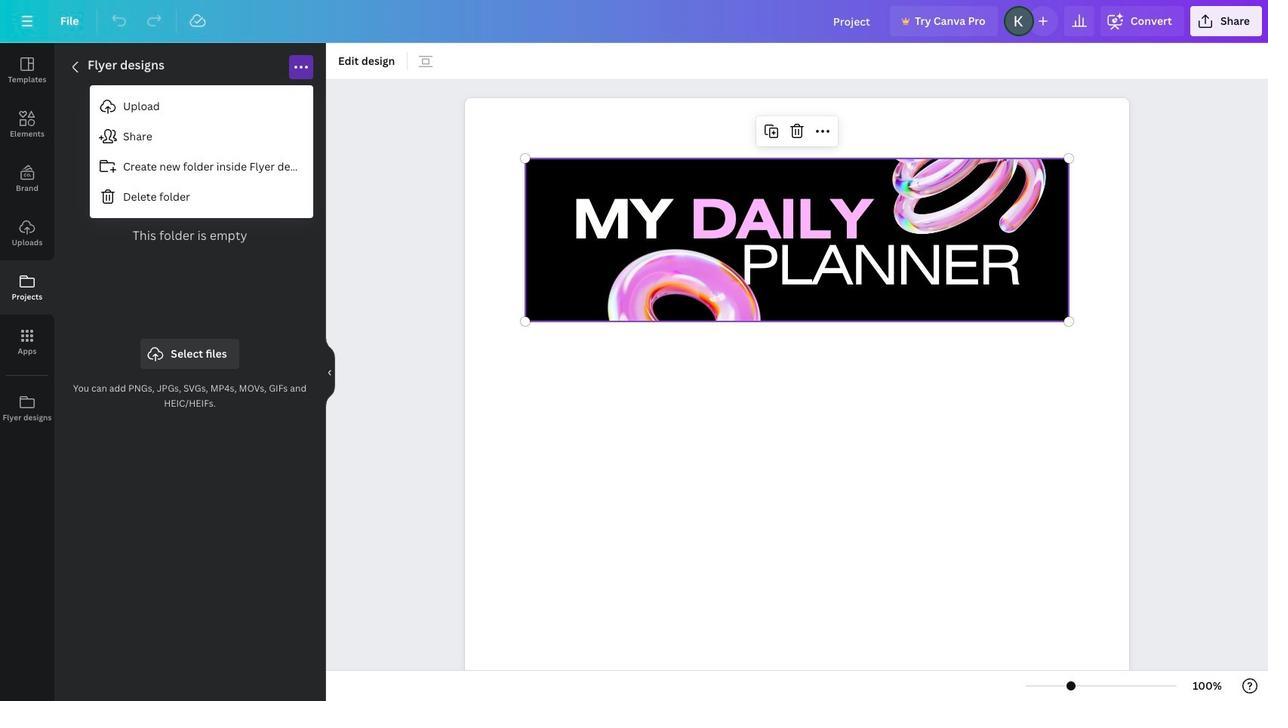 Task type: vqa. For each thing, say whether or not it's contained in the screenshot.
the pink rectangle IMAGE
no



Task type: describe. For each thing, give the bounding box(es) containing it.
hide image
[[326, 336, 335, 409]]



Task type: locate. For each thing, give the bounding box(es) containing it.
main menu bar
[[0, 0, 1269, 43]]

side panel tab list
[[0, 43, 54, 436]]

Zoom button
[[1184, 674, 1233, 699]]

Design title text field
[[822, 6, 884, 36]]

None text field
[[465, 90, 1130, 702]]



